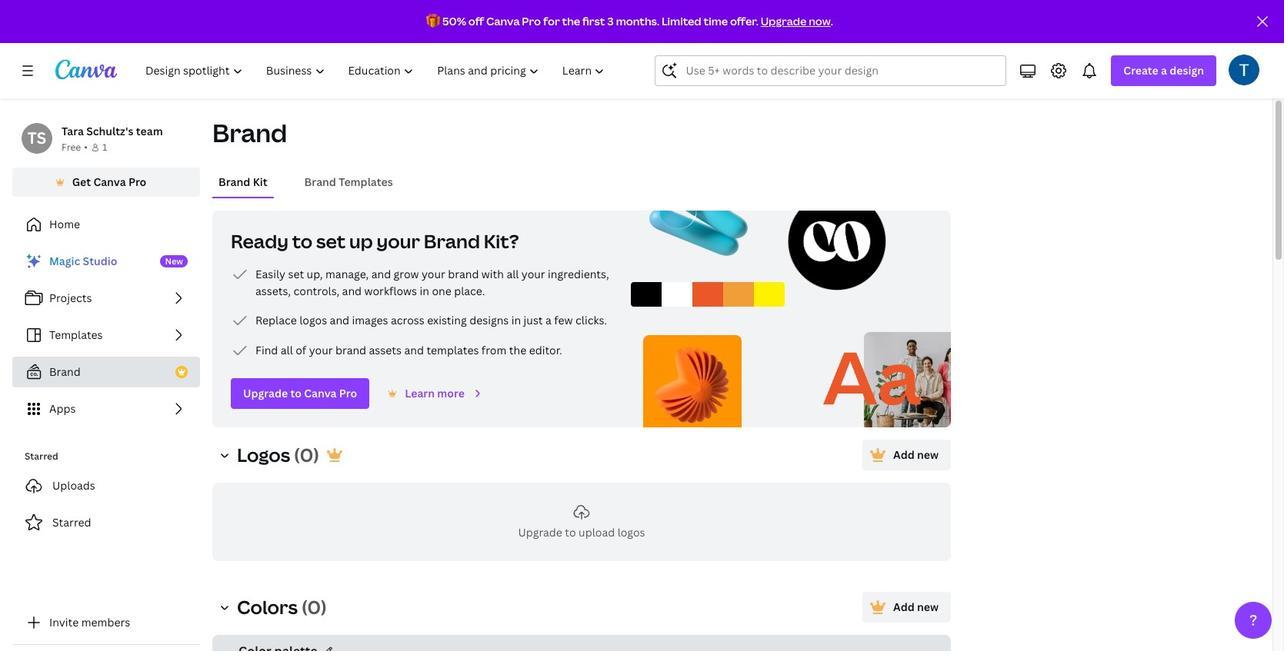 Task type: vqa. For each thing, say whether or not it's contained in the screenshot.
the bottom Upgrade
yes



Task type: describe. For each thing, give the bounding box(es) containing it.
ready to set up your brand kit?
[[231, 229, 519, 254]]

brand left kit
[[219, 175, 250, 189]]

a inside 'dropdown button'
[[1161, 63, 1167, 78]]

new
[[165, 255, 183, 267]]

your right "of"
[[309, 343, 333, 358]]

uploads button
[[12, 471, 200, 502]]

replace logos and images across existing designs in just a few clicks.
[[255, 313, 607, 328]]

templates link
[[12, 320, 200, 351]]

invite members
[[49, 616, 130, 630]]

all inside "easily set up, manage, and grow your brand with all your ingredients, assets, controls, and workflows in one place."
[[507, 267, 519, 282]]

brand inside "easily set up, manage, and grow your brand with all your ingredients, assets, controls, and workflows in one place."
[[448, 267, 479, 282]]

up
[[349, 229, 373, 254]]

free •
[[62, 141, 88, 154]]

kit?
[[484, 229, 519, 254]]

studio
[[83, 254, 117, 269]]

2 horizontal spatial upgrade
[[761, 14, 807, 28]]

2 horizontal spatial pro
[[522, 14, 541, 28]]

get canva pro
[[72, 175, 146, 189]]

1
[[102, 141, 107, 154]]

learn
[[405, 386, 435, 401]]

now
[[809, 14, 831, 28]]

templates inside templates link
[[49, 328, 103, 342]]

to for set
[[292, 229, 313, 254]]

get canva pro button
[[12, 168, 200, 197]]

1 vertical spatial canva
[[93, 175, 126, 189]]

few
[[554, 313, 573, 328]]

easily set up, manage, and grow your brand with all your ingredients, assets, controls, and workflows in one place.
[[255, 267, 609, 299]]

Search search field
[[686, 56, 976, 85]]

3
[[607, 14, 614, 28]]

images
[[352, 313, 388, 328]]

clicks.
[[576, 313, 607, 328]]

brand inside tab panel
[[424, 229, 480, 254]]

your up grow
[[377, 229, 420, 254]]

brand kit tab panel
[[212, 177, 1248, 652]]

brand templates button
[[298, 168, 399, 197]]

0 vertical spatial the
[[562, 14, 580, 28]]

apps
[[49, 402, 76, 416]]

learn more
[[405, 386, 465, 401]]

tara
[[62, 124, 84, 139]]

templates
[[427, 343, 479, 358]]

1 add from the top
[[893, 448, 915, 462]]

create
[[1124, 63, 1159, 78]]

2 add from the top
[[893, 600, 915, 615]]

set inside "easily set up, manage, and grow your brand with all your ingredients, assets, controls, and workflows in one place."
[[288, 267, 304, 282]]

your up one
[[422, 267, 445, 282]]

tara schultz image
[[1229, 55, 1260, 85]]

projects
[[49, 291, 92, 305]]

0 horizontal spatial brand
[[335, 343, 366, 358]]

limited
[[662, 14, 702, 28]]

2 new from the top
[[917, 600, 939, 615]]

easily
[[255, 267, 286, 282]]

upgrade to canva pro
[[243, 386, 357, 401]]

brand up brand kit
[[212, 116, 287, 149]]

grow
[[394, 267, 419, 282]]

apps link
[[12, 394, 200, 425]]

(0) for logos (0)
[[294, 442, 319, 468]]

for
[[543, 14, 560, 28]]

home link
[[12, 209, 200, 240]]

replace
[[255, 313, 297, 328]]

design
[[1170, 63, 1204, 78]]

off
[[468, 14, 484, 28]]

•
[[84, 141, 88, 154]]

magic studio
[[49, 254, 117, 269]]

the inside list
[[509, 343, 527, 358]]

.
[[831, 14, 833, 28]]

starred button
[[12, 508, 200, 539]]

up,
[[307, 267, 323, 282]]

assets,
[[255, 284, 291, 299]]

colors
[[237, 595, 298, 620]]

free
[[62, 141, 81, 154]]

time
[[704, 14, 728, 28]]

uploads
[[52, 479, 95, 493]]

a inside list
[[546, 313, 552, 328]]

editor.
[[529, 343, 562, 358]]

tara schultz's team
[[62, 124, 163, 139]]

workflows
[[364, 284, 417, 299]]

tara schultz's team element
[[22, 123, 52, 154]]

🎁 50% off canva pro for the first 3 months. limited time offer. upgrade now .
[[426, 14, 833, 28]]

starred link
[[12, 508, 200, 539]]

controls,
[[294, 284, 339, 299]]

home
[[49, 217, 80, 232]]

invite
[[49, 616, 79, 630]]

and left images in the left of the page
[[330, 313, 349, 328]]

get
[[72, 175, 91, 189]]

brand inside list
[[49, 365, 81, 379]]

2 horizontal spatial canva
[[486, 14, 520, 28]]

logos
[[237, 442, 290, 468]]

one
[[432, 284, 452, 299]]



Task type: locate. For each thing, give the bounding box(es) containing it.
0 vertical spatial pro
[[522, 14, 541, 28]]

magic
[[49, 254, 80, 269]]

1 horizontal spatial upgrade
[[518, 526, 562, 540]]

months.
[[616, 14, 660, 28]]

from
[[482, 343, 507, 358]]

1 vertical spatial add new
[[893, 600, 939, 615]]

starred down uploads
[[52, 516, 91, 530]]

ready
[[231, 229, 288, 254]]

place.
[[454, 284, 485, 299]]

to for upload
[[565, 526, 576, 540]]

the right from
[[509, 343, 527, 358]]

and
[[371, 267, 391, 282], [342, 284, 362, 299], [330, 313, 349, 328], [404, 343, 424, 358]]

1 vertical spatial to
[[290, 386, 302, 401]]

brand up "easily set up, manage, and grow your brand with all your ingredients, assets, controls, and workflows in one place."
[[424, 229, 480, 254]]

starred
[[25, 450, 58, 463], [52, 516, 91, 530]]

brand templates
[[304, 175, 393, 189]]

upgrade
[[761, 14, 807, 28], [243, 386, 288, 401], [518, 526, 562, 540]]

logos
[[300, 313, 327, 328], [618, 526, 645, 540]]

and right assets on the bottom
[[404, 343, 424, 358]]

0 vertical spatial (0)
[[294, 442, 319, 468]]

list inside 'brand kit' tab panel
[[231, 265, 613, 360]]

across
[[391, 313, 425, 328]]

2 vertical spatial to
[[565, 526, 576, 540]]

add new
[[893, 448, 939, 462], [893, 600, 939, 615]]

top level navigation element
[[135, 55, 618, 86]]

add
[[893, 448, 915, 462], [893, 600, 915, 615]]

brand
[[448, 267, 479, 282], [335, 343, 366, 358]]

upgrade to upload logos
[[518, 526, 645, 540]]

offer.
[[730, 14, 759, 28]]

pro left for
[[522, 14, 541, 28]]

1 horizontal spatial the
[[562, 14, 580, 28]]

1 vertical spatial the
[[509, 343, 527, 358]]

0 vertical spatial add
[[893, 448, 915, 462]]

1 vertical spatial (0)
[[302, 595, 327, 620]]

a
[[1161, 63, 1167, 78], [546, 313, 552, 328]]

upgrade now button
[[761, 14, 831, 28]]

logos right upload
[[618, 526, 645, 540]]

1 horizontal spatial pro
[[339, 386, 357, 401]]

the right for
[[562, 14, 580, 28]]

brand left assets on the bottom
[[335, 343, 366, 358]]

more
[[437, 386, 465, 401]]

all right "with" on the left top
[[507, 267, 519, 282]]

new
[[917, 448, 939, 462], [917, 600, 939, 615]]

canva right get
[[93, 175, 126, 189]]

1 horizontal spatial set
[[316, 229, 346, 254]]

1 vertical spatial pro
[[128, 175, 146, 189]]

0 vertical spatial upgrade
[[761, 14, 807, 28]]

0 vertical spatial all
[[507, 267, 519, 282]]

1 horizontal spatial in
[[512, 313, 521, 328]]

a left design
[[1161, 63, 1167, 78]]

canva down "of"
[[304, 386, 337, 401]]

of
[[296, 343, 306, 358]]

1 vertical spatial logos
[[618, 526, 645, 540]]

to
[[292, 229, 313, 254], [290, 386, 302, 401], [565, 526, 576, 540]]

templates inside brand templates button
[[339, 175, 393, 189]]

a left few
[[546, 313, 552, 328]]

1 vertical spatial add
[[893, 600, 915, 615]]

upgrade left upload
[[518, 526, 562, 540]]

50%
[[442, 14, 466, 28]]

logos (0)
[[237, 442, 319, 468]]

pro
[[522, 14, 541, 28], [128, 175, 146, 189], [339, 386, 357, 401]]

0 horizontal spatial pro
[[128, 175, 146, 189]]

0 horizontal spatial list
[[12, 246, 200, 425]]

1 vertical spatial all
[[281, 343, 293, 358]]

0 horizontal spatial logos
[[300, 313, 327, 328]]

(0) right colors
[[302, 595, 327, 620]]

create a design
[[1124, 63, 1204, 78]]

0 vertical spatial set
[[316, 229, 346, 254]]

0 horizontal spatial in
[[420, 284, 429, 299]]

your right "with" on the left top
[[522, 267, 545, 282]]

pro inside upgrade to canva pro button
[[339, 386, 357, 401]]

kit
[[253, 175, 267, 189]]

upgrade for upgrade to upload logos
[[518, 526, 562, 540]]

(0)
[[294, 442, 319, 468], [302, 595, 327, 620]]

templates
[[339, 175, 393, 189], [49, 328, 103, 342]]

1 add new button from the top
[[863, 440, 951, 471]]

1 vertical spatial in
[[512, 313, 521, 328]]

None search field
[[655, 55, 1007, 86]]

in left just
[[512, 313, 521, 328]]

2 add new button from the top
[[863, 593, 951, 623]]

find
[[255, 343, 278, 358]]

pro left learn
[[339, 386, 357, 401]]

1 horizontal spatial canva
[[304, 386, 337, 401]]

0 vertical spatial canva
[[486, 14, 520, 28]]

1 vertical spatial templates
[[49, 328, 103, 342]]

0 horizontal spatial templates
[[49, 328, 103, 342]]

brand right kit
[[304, 175, 336, 189]]

0 horizontal spatial upgrade
[[243, 386, 288, 401]]

(0) for colors (0)
[[302, 595, 327, 620]]

0 horizontal spatial all
[[281, 343, 293, 358]]

brand link
[[12, 357, 200, 388]]

list
[[12, 246, 200, 425], [231, 265, 613, 360]]

and down manage,
[[342, 284, 362, 299]]

tara schultz's team image
[[22, 123, 52, 154]]

1 vertical spatial add new button
[[863, 593, 951, 623]]

add new button
[[863, 440, 951, 471], [863, 593, 951, 623]]

list containing easily set up, manage, and grow your brand with all your ingredients, assets, controls, and workflows in one place.
[[231, 265, 613, 360]]

upgrade to canva pro button
[[231, 379, 370, 409]]

assets
[[369, 343, 402, 358]]

create a design button
[[1111, 55, 1217, 86]]

team
[[136, 124, 163, 139]]

0 vertical spatial to
[[292, 229, 313, 254]]

in left one
[[420, 284, 429, 299]]

templates up up
[[339, 175, 393, 189]]

starred inside button
[[52, 516, 91, 530]]

set left up
[[316, 229, 346, 254]]

first
[[583, 14, 605, 28]]

1 horizontal spatial templates
[[339, 175, 393, 189]]

1 vertical spatial upgrade
[[243, 386, 288, 401]]

1 new from the top
[[917, 448, 939, 462]]

2 vertical spatial pro
[[339, 386, 357, 401]]

0 horizontal spatial canva
[[93, 175, 126, 189]]

1 vertical spatial starred
[[52, 516, 91, 530]]

starred up uploads
[[25, 450, 58, 463]]

canva right off
[[486, 14, 520, 28]]

list containing magic studio
[[12, 246, 200, 425]]

in
[[420, 284, 429, 299], [512, 313, 521, 328]]

1 horizontal spatial brand
[[448, 267, 479, 282]]

to left upload
[[565, 526, 576, 540]]

0 vertical spatial logos
[[300, 313, 327, 328]]

manage,
[[325, 267, 369, 282]]

pro inside get canva pro button
[[128, 175, 146, 189]]

1 add new from the top
[[893, 448, 939, 462]]

learn more button
[[380, 379, 488, 406]]

in inside "easily set up, manage, and grow your brand with all your ingredients, assets, controls, and workflows in one place."
[[420, 284, 429, 299]]

brand up place. on the top left of page
[[448, 267, 479, 282]]

0 vertical spatial brand
[[448, 267, 479, 282]]

upgrade down find
[[243, 386, 288, 401]]

1 vertical spatial a
[[546, 313, 552, 328]]

upgrade to upload logos button
[[212, 483, 951, 562]]

1 horizontal spatial logos
[[618, 526, 645, 540]]

0 horizontal spatial set
[[288, 267, 304, 282]]

logos down controls,
[[300, 313, 327, 328]]

schultz's
[[86, 124, 134, 139]]

1 vertical spatial set
[[288, 267, 304, 282]]

uploads link
[[12, 471, 200, 502]]

just
[[524, 313, 543, 328]]

set left up,
[[288, 267, 304, 282]]

all left "of"
[[281, 343, 293, 358]]

0 vertical spatial templates
[[339, 175, 393, 189]]

to up up,
[[292, 229, 313, 254]]

find all of your brand assets and templates from the editor.
[[255, 343, 562, 358]]

to down "of"
[[290, 386, 302, 401]]

existing
[[427, 313, 467, 328]]

brand kit button
[[212, 168, 274, 197]]

logos inside list
[[300, 313, 327, 328]]

🎁
[[426, 14, 440, 28]]

pro down team
[[128, 175, 146, 189]]

upgrade for upgrade to canva pro
[[243, 386, 288, 401]]

brand up apps
[[49, 365, 81, 379]]

logos inside button
[[618, 526, 645, 540]]

1 horizontal spatial a
[[1161, 63, 1167, 78]]

0 vertical spatial new
[[917, 448, 939, 462]]

with
[[482, 267, 504, 282]]

upload
[[579, 526, 615, 540]]

and up the workflows
[[371, 267, 391, 282]]

0 vertical spatial add new
[[893, 448, 939, 462]]

2 vertical spatial canva
[[304, 386, 337, 401]]

0 vertical spatial a
[[1161, 63, 1167, 78]]

ingredients,
[[548, 267, 609, 282]]

0 horizontal spatial a
[[546, 313, 552, 328]]

set
[[316, 229, 346, 254], [288, 267, 304, 282]]

0 vertical spatial starred
[[25, 450, 58, 463]]

projects link
[[12, 283, 200, 314]]

all
[[507, 267, 519, 282], [281, 343, 293, 358]]

colors (0)
[[237, 595, 327, 620]]

1 horizontal spatial all
[[507, 267, 519, 282]]

1 vertical spatial brand
[[335, 343, 366, 358]]

2 vertical spatial upgrade
[[518, 526, 562, 540]]

invite members button
[[12, 608, 200, 639]]

(0) right logos
[[294, 442, 319, 468]]

1 vertical spatial new
[[917, 600, 939, 615]]

your
[[377, 229, 420, 254], [422, 267, 445, 282], [522, 267, 545, 282], [309, 343, 333, 358]]

brand kit
[[219, 175, 267, 189]]

designs
[[470, 313, 509, 328]]

0 vertical spatial in
[[420, 284, 429, 299]]

members
[[81, 616, 130, 630]]

0 horizontal spatial the
[[509, 343, 527, 358]]

to for canva
[[290, 386, 302, 401]]

canva inside 'brand kit' tab panel
[[304, 386, 337, 401]]

0 vertical spatial add new button
[[863, 440, 951, 471]]

templates down projects on the top of page
[[49, 328, 103, 342]]

2 add new from the top
[[893, 600, 939, 615]]

1 horizontal spatial list
[[231, 265, 613, 360]]

upgrade left now
[[761, 14, 807, 28]]



